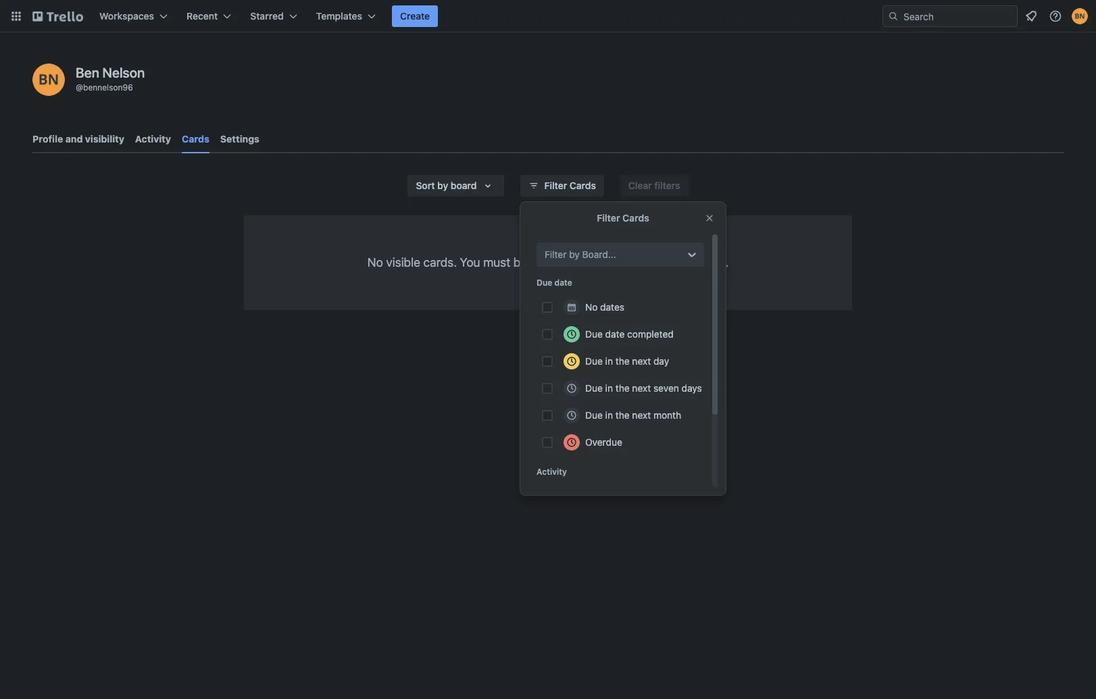 Task type: vqa. For each thing, say whether or not it's contained in the screenshot.
the topmost the "-"
no



Task type: describe. For each thing, give the bounding box(es) containing it.
days
[[682, 383, 702, 394]]

cards.
[[423, 255, 457, 270]]

1 to from the left
[[568, 255, 579, 270]]

month
[[653, 410, 681, 421]]

primary element
[[0, 0, 1096, 32]]

overdue
[[585, 437, 622, 448]]

the for day
[[616, 355, 630, 367]]

profile and visibility link
[[32, 127, 124, 151]]

starred
[[250, 10, 284, 22]]

appear
[[660, 255, 698, 270]]

profile
[[32, 133, 63, 145]]

2 vertical spatial filter
[[545, 249, 567, 260]]

create
[[400, 10, 430, 22]]

date for due date
[[555, 278, 572, 288]]

due in the next seven days
[[585, 383, 702, 394]]

sort
[[416, 180, 435, 191]]

for
[[618, 255, 633, 270]]

back to home image
[[32, 5, 83, 27]]

in for due in the next seven days
[[605, 383, 613, 394]]

2 to from the left
[[646, 255, 657, 270]]

filter cards button
[[520, 175, 604, 197]]

close popover image
[[704, 213, 715, 224]]

due for due in the next day
[[585, 355, 603, 367]]

the for month
[[616, 410, 630, 421]]

cards link
[[182, 127, 209, 153]]

workspaces
[[99, 10, 154, 22]]

be
[[513, 255, 527, 270]]

and
[[65, 133, 83, 145]]

due in the next month
[[585, 410, 681, 421]]

visibility
[[85, 133, 124, 145]]

no for no dates
[[585, 301, 598, 313]]

bennelson96
[[83, 82, 133, 93]]

1 vertical spatial filter cards
[[597, 212, 649, 224]]

card
[[591, 255, 615, 270]]

due for due date completed
[[585, 328, 603, 340]]

due for due in the next seven days
[[585, 383, 603, 394]]

0 horizontal spatial cards
[[182, 133, 209, 145]]

due for due in the next month
[[585, 410, 603, 421]]

search image
[[888, 11, 899, 22]]

0 horizontal spatial activity
[[135, 133, 171, 145]]

profile and visibility
[[32, 133, 124, 145]]

filter by board...
[[545, 249, 616, 260]]

no for no visible cards. you must be added to a card for it to appear here.
[[368, 255, 383, 270]]



Task type: locate. For each thing, give the bounding box(es) containing it.
next
[[632, 355, 651, 367], [632, 383, 651, 394], [632, 410, 651, 421]]

no left dates
[[585, 301, 598, 313]]

next for seven
[[632, 383, 651, 394]]

0 vertical spatial no
[[368, 255, 383, 270]]

3 next from the top
[[632, 410, 651, 421]]

1 vertical spatial filter
[[597, 212, 620, 224]]

seven
[[653, 383, 679, 394]]

filter
[[544, 180, 567, 191], [597, 212, 620, 224], [545, 249, 567, 260]]

activity link
[[135, 127, 171, 151]]

1 vertical spatial in
[[605, 383, 613, 394]]

1 horizontal spatial activity
[[537, 467, 567, 477]]

due up overdue
[[585, 410, 603, 421]]

the for seven
[[616, 383, 630, 394]]

ben nelson @ bennelson96
[[76, 65, 145, 93]]

sort by board
[[416, 180, 477, 191]]

3 in from the top
[[605, 410, 613, 421]]

workspaces button
[[91, 5, 176, 27]]

create button
[[392, 5, 438, 27]]

in down due in the next day
[[605, 383, 613, 394]]

0 horizontal spatial date
[[555, 278, 572, 288]]

2 in from the top
[[605, 383, 613, 394]]

must
[[483, 255, 510, 270]]

ben nelson (bennelson96) image
[[1072, 8, 1088, 24]]

day
[[653, 355, 669, 367]]

to right it
[[646, 255, 657, 270]]

1 vertical spatial the
[[616, 383, 630, 394]]

1 next from the top
[[632, 355, 651, 367]]

1 vertical spatial cards
[[570, 180, 596, 191]]

dates
[[600, 301, 624, 313]]

ben nelson (bennelson96) image
[[32, 64, 65, 96]]

recent
[[187, 10, 218, 22]]

no left visible
[[368, 255, 383, 270]]

it
[[636, 255, 643, 270]]

3 the from the top
[[616, 410, 630, 421]]

open information menu image
[[1049, 9, 1062, 23]]

sort by board button
[[408, 175, 504, 197]]

by inside sort by board dropdown button
[[437, 180, 448, 191]]

next left seven
[[632, 383, 651, 394]]

in for due in the next month
[[605, 410, 613, 421]]

1 vertical spatial next
[[632, 383, 651, 394]]

0 vertical spatial next
[[632, 355, 651, 367]]

in
[[605, 355, 613, 367], [605, 383, 613, 394], [605, 410, 613, 421]]

next for month
[[632, 410, 651, 421]]

by for filter
[[569, 249, 580, 260]]

2 next from the top
[[632, 383, 651, 394]]

2 horizontal spatial cards
[[623, 212, 649, 224]]

date for due date completed
[[605, 328, 625, 340]]

0 vertical spatial activity
[[135, 133, 171, 145]]

0 vertical spatial the
[[616, 355, 630, 367]]

date down dates
[[605, 328, 625, 340]]

added
[[530, 255, 565, 270]]

2 vertical spatial next
[[632, 410, 651, 421]]

due date completed
[[585, 328, 674, 340]]

cards left clear
[[570, 180, 596, 191]]

0 vertical spatial by
[[437, 180, 448, 191]]

settings
[[220, 133, 259, 145]]

2 vertical spatial cards
[[623, 212, 649, 224]]

no
[[368, 255, 383, 270], [585, 301, 598, 313]]

starred button
[[242, 5, 305, 27]]

1 vertical spatial date
[[605, 328, 625, 340]]

1 in from the top
[[605, 355, 613, 367]]

filter cards
[[544, 180, 596, 191], [597, 212, 649, 224]]

nelson
[[102, 65, 145, 80]]

due down no dates
[[585, 328, 603, 340]]

due down due date completed
[[585, 355, 603, 367]]

here.
[[701, 255, 729, 270]]

a
[[582, 255, 588, 270]]

to left the a
[[568, 255, 579, 270]]

1 the from the top
[[616, 355, 630, 367]]

2 vertical spatial in
[[605, 410, 613, 421]]

1 horizontal spatial by
[[569, 249, 580, 260]]

clear
[[628, 180, 652, 191]]

0 vertical spatial cards
[[182, 133, 209, 145]]

you
[[460, 255, 480, 270]]

@
[[76, 82, 83, 93]]

clear filters button
[[620, 175, 688, 197]]

due date
[[537, 278, 572, 288]]

the
[[616, 355, 630, 367], [616, 383, 630, 394], [616, 410, 630, 421]]

1 vertical spatial by
[[569, 249, 580, 260]]

clear filters
[[628, 180, 680, 191]]

cards right activity link
[[182, 133, 209, 145]]

date
[[555, 278, 572, 288], [605, 328, 625, 340]]

in down due date completed
[[605, 355, 613, 367]]

1 horizontal spatial to
[[646, 255, 657, 270]]

1 vertical spatial no
[[585, 301, 598, 313]]

0 vertical spatial date
[[555, 278, 572, 288]]

no visible cards. you must be added to a card for it to appear here.
[[368, 255, 729, 270]]

1 horizontal spatial cards
[[570, 180, 596, 191]]

by right sort
[[437, 180, 448, 191]]

1 vertical spatial activity
[[537, 467, 567, 477]]

the up overdue
[[616, 410, 630, 421]]

0 horizontal spatial filter cards
[[544, 180, 596, 191]]

0 horizontal spatial by
[[437, 180, 448, 191]]

next left day
[[632, 355, 651, 367]]

to
[[568, 255, 579, 270], [646, 255, 657, 270]]

0 horizontal spatial to
[[568, 255, 579, 270]]

next for day
[[632, 355, 651, 367]]

filter cards inside button
[[544, 180, 596, 191]]

in for due in the next day
[[605, 355, 613, 367]]

settings link
[[220, 127, 259, 151]]

recent button
[[178, 5, 239, 27]]

due in the next day
[[585, 355, 669, 367]]

due down due in the next day
[[585, 383, 603, 394]]

activity
[[135, 133, 171, 145], [537, 467, 567, 477]]

2 the from the top
[[616, 383, 630, 394]]

templates
[[316, 10, 362, 22]]

in up overdue
[[605, 410, 613, 421]]

by for sort
[[437, 180, 448, 191]]

0 vertical spatial filter cards
[[544, 180, 596, 191]]

completed
[[627, 328, 674, 340]]

1 horizontal spatial filter cards
[[597, 212, 649, 224]]

due for due date
[[537, 278, 552, 288]]

filters
[[654, 180, 680, 191]]

cards down clear
[[623, 212, 649, 224]]

the down due in the next day
[[616, 383, 630, 394]]

due
[[537, 278, 552, 288], [585, 328, 603, 340], [585, 355, 603, 367], [585, 383, 603, 394], [585, 410, 603, 421]]

date down no visible cards. you must be added to a card for it to appear here.
[[555, 278, 572, 288]]

filter inside button
[[544, 180, 567, 191]]

templates button
[[308, 5, 384, 27]]

0 vertical spatial in
[[605, 355, 613, 367]]

cards
[[182, 133, 209, 145], [570, 180, 596, 191], [623, 212, 649, 224]]

no dates
[[585, 301, 624, 313]]

2 vertical spatial the
[[616, 410, 630, 421]]

board
[[451, 180, 477, 191]]

0 horizontal spatial no
[[368, 255, 383, 270]]

the down due date completed
[[616, 355, 630, 367]]

by
[[437, 180, 448, 191], [569, 249, 580, 260]]

next left month
[[632, 410, 651, 421]]

Search field
[[899, 6, 1017, 26]]

1 horizontal spatial no
[[585, 301, 598, 313]]

0 notifications image
[[1023, 8, 1039, 24]]

cards inside button
[[570, 180, 596, 191]]

1 horizontal spatial date
[[605, 328, 625, 340]]

0 vertical spatial filter
[[544, 180, 567, 191]]

board...
[[582, 249, 616, 260]]

ben
[[76, 65, 99, 80]]

by left the a
[[569, 249, 580, 260]]

due down added
[[537, 278, 552, 288]]

visible
[[386, 255, 420, 270]]



